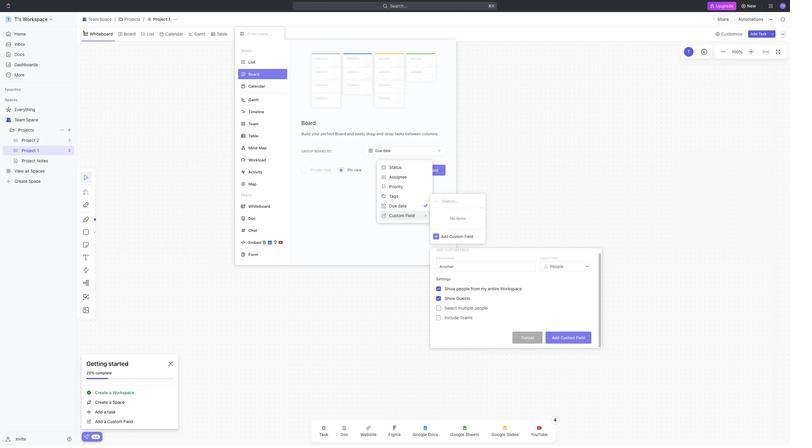 Task type: describe. For each thing, give the bounding box(es) containing it.
25%
[[87, 371, 95, 376]]

Select multiple people checkbox
[[437, 306, 441, 311]]

activity
[[249, 170, 263, 175]]

inbox link
[[2, 40, 74, 49]]

list link
[[146, 30, 154, 38]]

1 horizontal spatial calendar
[[249, 84, 265, 89]]

view
[[243, 31, 253, 36]]

due date for due date button
[[390, 204, 407, 209]]

1 vertical spatial board
[[302, 120, 316, 126]]

home
[[14, 31, 26, 37]]

docs inside button
[[428, 433, 439, 438]]

website button
[[356, 423, 382, 441]]

1
[[169, 17, 171, 22]]

priority
[[390, 184, 404, 189]]

user group image
[[83, 18, 86, 21]]

add custom field button
[[546, 332, 592, 344]]

view button
[[235, 27, 255, 41]]

add custom field button
[[431, 229, 486, 244]]

due for due date button
[[390, 204, 397, 209]]

name
[[446, 257, 455, 260]]

calendar inside 'link'
[[165, 31, 183, 36]]

close image
[[169, 362, 173, 367]]

my
[[482, 287, 487, 292]]

youtube
[[531, 433, 548, 438]]

board
[[315, 149, 326, 153]]

0 horizontal spatial gantt
[[195, 31, 206, 36]]

status
[[390, 165, 402, 170]]

Include Teams checkbox
[[437, 316, 441, 321]]

assignee
[[390, 175, 407, 180]]

a for task
[[104, 410, 106, 415]]

add task
[[751, 32, 767, 36]]

group board by:
[[302, 149, 333, 153]]

table link
[[216, 30, 228, 38]]

1 horizontal spatial workspace
[[501, 287, 522, 292]]

0 vertical spatial projects
[[125, 17, 141, 22]]

getting started
[[87, 361, 129, 368]]

upgrade
[[717, 3, 734, 8]]

0 vertical spatial projects link
[[117, 16, 142, 23]]

search...
[[390, 3, 408, 8]]

0 vertical spatial team space link
[[81, 16, 113, 23]]

group
[[302, 149, 314, 153]]

1 vertical spatial map
[[249, 182, 257, 187]]

user group image
[[6, 118, 11, 122]]

task
[[107, 410, 116, 415]]

project 1
[[153, 17, 171, 22]]

chat
[[249, 228, 257, 233]]

field name
[[437, 257, 455, 260]]

⌘k
[[489, 3, 495, 8]]

task button
[[315, 423, 333, 441]]

favorites
[[5, 88, 21, 92]]

1 horizontal spatial map
[[259, 146, 267, 150]]

add custom field inside button
[[553, 336, 586, 341]]

share button
[[715, 14, 733, 24]]

0 vertical spatial whiteboard
[[90, 31, 113, 36]]

multiple
[[458, 306, 474, 311]]

dashboards link
[[2, 60, 74, 70]]

automations
[[739, 17, 764, 22]]

list inside list link
[[147, 31, 154, 36]]

docs inside sidebar navigation
[[14, 52, 24, 57]]

type
[[550, 257, 558, 260]]

tags button
[[380, 192, 431, 202]]

create a space
[[95, 400, 125, 406]]

project 1 link
[[146, 16, 172, 23]]

share
[[718, 17, 730, 22]]

add custom field inside dropdown button
[[441, 234, 474, 239]]

show for show guests
[[445, 296, 456, 301]]

gantt link
[[193, 30, 206, 38]]

custom field button
[[380, 211, 431, 221]]

date for due date button
[[399, 204, 407, 209]]

custom field
[[390, 213, 415, 218]]

select multiple people
[[445, 306, 488, 311]]

spaces
[[5, 98, 18, 102]]

google for google docs
[[413, 433, 427, 438]]

view button
[[235, 30, 255, 38]]

entire
[[488, 287, 500, 292]]

space inside "tree"
[[26, 117, 38, 123]]

youtube button
[[527, 423, 553, 441]]

embed
[[249, 240, 262, 245]]

25% complete
[[87, 371, 112, 376]]

show guests
[[445, 296, 471, 301]]

whiteboard link
[[88, 30, 113, 38]]

doc button
[[336, 423, 353, 441]]

google sheets
[[451, 433, 480, 438]]

onboarding checklist button image
[[84, 435, 89, 440]]

Show people from my entire Workspace checkbox
[[437, 287, 441, 292]]

1 vertical spatial gantt
[[249, 97, 259, 102]]

1/4
[[94, 436, 98, 439]]

guests
[[457, 296, 471, 301]]

2 vertical spatial board
[[427, 168, 439, 173]]

create for create a space
[[95, 400, 108, 406]]

tree inside sidebar navigation
[[2, 105, 74, 186]]

timeline
[[249, 109, 264, 114]]

create for create a workspace
[[95, 391, 108, 396]]

Enter name... field
[[247, 31, 280, 37]]

t
[[688, 49, 691, 54]]

0 horizontal spatial projects link
[[18, 126, 57, 135]]

assignee button
[[380, 173, 431, 182]]

1 vertical spatial add custom field
[[437, 248, 470, 252]]

projects inside sidebar navigation
[[18, 128, 34, 133]]

date for due date dropdown button at the top
[[384, 149, 391, 153]]

dashboards
[[14, 62, 38, 67]]

Show Guests checkbox
[[437, 297, 441, 301]]

team inside "tree"
[[14, 117, 25, 123]]

priority button
[[380, 182, 431, 192]]

a for workspace
[[109, 391, 111, 396]]

inbox
[[14, 42, 25, 47]]

show people from my entire workspace
[[445, 287, 522, 292]]

team space link inside "tree"
[[14, 115, 73, 125]]

figma
[[389, 433, 401, 438]]

google for google sheets
[[451, 433, 465, 438]]

by:
[[327, 149, 333, 153]]

from
[[471, 287, 480, 292]]

invite
[[16, 437, 26, 442]]



Task type: locate. For each thing, give the bounding box(es) containing it.
getting
[[87, 361, 107, 368]]

1 horizontal spatial list
[[249, 60, 255, 64]]

0 horizontal spatial calendar
[[165, 31, 183, 36]]

list down project 1 link
[[147, 31, 154, 36]]

team right user group icon
[[14, 117, 25, 123]]

team down the timeline
[[249, 121, 259, 126]]

items
[[457, 216, 466, 221]]

a for space
[[109, 400, 111, 406]]

google for google slides
[[492, 433, 506, 438]]

0 vertical spatial space
[[100, 17, 112, 22]]

1 vertical spatial show
[[445, 296, 456, 301]]

team space right user group icon
[[14, 117, 38, 123]]

date
[[384, 149, 391, 153], [399, 204, 407, 209]]

map down activity
[[249, 182, 257, 187]]

add a custom field
[[95, 420, 133, 425]]

1 horizontal spatial due
[[390, 204, 397, 209]]

docs
[[14, 52, 24, 57], [428, 433, 439, 438]]

people
[[551, 264, 564, 269]]

2 show from the top
[[445, 296, 456, 301]]

doc inside button
[[341, 433, 349, 438]]

0 vertical spatial due date
[[376, 149, 391, 153]]

tree containing team space
[[2, 105, 74, 186]]

2 vertical spatial space
[[113, 400, 125, 406]]

0 horizontal spatial space
[[26, 117, 38, 123]]

0 vertical spatial docs
[[14, 52, 24, 57]]

settings
[[437, 277, 451, 282]]

gantt up the timeline
[[249, 97, 259, 102]]

1 horizontal spatial table
[[249, 134, 259, 138]]

1 vertical spatial team space
[[14, 117, 38, 123]]

0 vertical spatial people
[[457, 287, 470, 292]]

complete
[[96, 371, 112, 376]]

date inside dropdown button
[[384, 149, 391, 153]]

1 horizontal spatial whiteboard
[[249, 204, 270, 209]]

0 horizontal spatial team space link
[[14, 115, 73, 125]]

a left task
[[104, 410, 106, 415]]

due date up status
[[376, 149, 391, 153]]

started
[[109, 361, 129, 368]]

whiteboard
[[90, 31, 113, 36], [249, 204, 270, 209]]

field inside button
[[577, 336, 586, 341]]

workload
[[249, 158, 266, 162]]

1 vertical spatial date
[[399, 204, 407, 209]]

0 vertical spatial show
[[445, 287, 456, 292]]

space up whiteboard link
[[100, 17, 112, 22]]

add task button
[[749, 30, 770, 38]]

0 vertical spatial date
[[384, 149, 391, 153]]

tags
[[390, 194, 399, 199]]

1 vertical spatial task
[[319, 433, 329, 438]]

1 vertical spatial due date
[[390, 204, 407, 209]]

no
[[450, 216, 455, 221]]

1 vertical spatial projects link
[[18, 126, 57, 135]]

0 vertical spatial map
[[259, 146, 267, 150]]

sidebar navigation
[[0, 12, 77, 447]]

team space link
[[81, 16, 113, 23], [14, 115, 73, 125]]

status button
[[380, 163, 431, 173]]

1 vertical spatial create
[[95, 400, 108, 406]]

1 google from the left
[[413, 433, 427, 438]]

a up task
[[109, 400, 111, 406]]

add inside dropdown button
[[441, 234, 449, 239]]

0 vertical spatial table
[[217, 31, 228, 36]]

custom inside add custom field button
[[561, 336, 576, 341]]

doc right task button
[[341, 433, 349, 438]]

google sheets button
[[446, 423, 485, 441]]

team space up whiteboard link
[[88, 17, 112, 22]]

0 horizontal spatial due
[[376, 149, 383, 153]]

0 horizontal spatial doc
[[249, 216, 256, 221]]

1 horizontal spatial projects link
[[117, 16, 142, 23]]

list down view
[[249, 60, 255, 64]]

project
[[153, 17, 167, 22]]

2 create from the top
[[95, 400, 108, 406]]

1 vertical spatial people
[[475, 306, 488, 311]]

custom
[[390, 213, 405, 218], [450, 234, 464, 239], [445, 248, 460, 252], [561, 336, 576, 341], [107, 420, 122, 425]]

people up the guests
[[457, 287, 470, 292]]

0 horizontal spatial docs
[[14, 52, 24, 57]]

due date button
[[365, 146, 446, 156]]

0 horizontal spatial projects
[[18, 128, 34, 133]]

new button
[[739, 1, 760, 11]]

due date inside button
[[390, 204, 407, 209]]

1 horizontal spatial team
[[88, 17, 99, 22]]

0 horizontal spatial date
[[384, 149, 391, 153]]

customize
[[722, 31, 743, 36]]

a down add a task in the bottom left of the page
[[104, 420, 106, 425]]

google right figma
[[413, 433, 427, 438]]

1 horizontal spatial space
[[100, 17, 112, 22]]

space down create a workspace
[[113, 400, 125, 406]]

table right the gantt link
[[217, 31, 228, 36]]

0 vertical spatial calendar
[[165, 31, 183, 36]]

1 vertical spatial calendar
[[249, 84, 265, 89]]

1 horizontal spatial gantt
[[249, 97, 259, 102]]

onboarding checklist button element
[[84, 435, 89, 440]]

1 vertical spatial space
[[26, 117, 38, 123]]

3 google from the left
[[492, 433, 506, 438]]

home link
[[2, 29, 74, 39]]

due date inside dropdown button
[[376, 149, 391, 153]]

mind map
[[249, 146, 267, 150]]

create a workspace
[[95, 391, 134, 396]]

new
[[748, 3, 757, 8]]

1 horizontal spatial board
[[302, 120, 316, 126]]

0 vertical spatial list
[[147, 31, 154, 36]]

date up custom field
[[399, 204, 407, 209]]

1 vertical spatial projects
[[18, 128, 34, 133]]

date inside button
[[399, 204, 407, 209]]

due inside button
[[390, 204, 397, 209]]

tree
[[2, 105, 74, 186]]

favorites button
[[2, 86, 23, 94]]

2 / from the left
[[143, 17, 144, 22]]

due inside dropdown button
[[376, 149, 383, 153]]

1 vertical spatial docs
[[428, 433, 439, 438]]

1 horizontal spatial docs
[[428, 433, 439, 438]]

due date for due date dropdown button at the top
[[376, 149, 391, 153]]

1 horizontal spatial projects
[[125, 17, 141, 22]]

0 vertical spatial gantt
[[195, 31, 206, 36]]

create up create a space
[[95, 391, 108, 396]]

1 horizontal spatial people
[[475, 306, 488, 311]]

workspace up create a space
[[113, 391, 134, 396]]

date up status
[[384, 149, 391, 153]]

calendar link
[[164, 30, 183, 38]]

100% button
[[731, 48, 744, 55]]

form
[[249, 252, 258, 257]]

0 horizontal spatial map
[[249, 182, 257, 187]]

0 vertical spatial due
[[376, 149, 383, 153]]

1 horizontal spatial doc
[[341, 433, 349, 438]]

upgrade link
[[708, 2, 737, 10]]

add a task
[[95, 410, 116, 415]]

table up "mind"
[[249, 134, 259, 138]]

2 vertical spatial add custom field
[[553, 336, 586, 341]]

Search... text field
[[442, 197, 483, 206]]

1 create from the top
[[95, 391, 108, 396]]

1 horizontal spatial google
[[451, 433, 465, 438]]

1 horizontal spatial team space
[[88, 17, 112, 22]]

0 vertical spatial task
[[759, 32, 767, 36]]

2 horizontal spatial space
[[113, 400, 125, 406]]

google docs button
[[408, 423, 443, 441]]

whiteboard left board link
[[90, 31, 113, 36]]

due for due date dropdown button at the top
[[376, 149, 383, 153]]

cancel button
[[513, 332, 543, 344]]

show for show people from my entire workspace
[[445, 287, 456, 292]]

google slides
[[492, 433, 519, 438]]

due date up custom field
[[390, 204, 407, 209]]

board
[[124, 31, 136, 36], [302, 120, 316, 126], [427, 168, 439, 173]]

0 horizontal spatial people
[[457, 287, 470, 292]]

google slides button
[[487, 423, 524, 441]]

a for custom
[[104, 420, 106, 425]]

1 vertical spatial doc
[[341, 433, 349, 438]]

1 vertical spatial team space link
[[14, 115, 73, 125]]

1 / from the left
[[115, 17, 116, 22]]

team space
[[88, 17, 112, 22], [14, 117, 38, 123]]

0 horizontal spatial board
[[124, 31, 136, 36]]

0 horizontal spatial google
[[413, 433, 427, 438]]

include
[[445, 316, 459, 321]]

1 horizontal spatial date
[[399, 204, 407, 209]]

board link
[[123, 30, 136, 38]]

projects
[[125, 17, 141, 22], [18, 128, 34, 133]]

sheets
[[466, 433, 480, 438]]

gantt left table link
[[195, 31, 206, 36]]

workspace right entire at the right bottom of the page
[[501, 287, 522, 292]]

calendar
[[165, 31, 183, 36], [249, 84, 265, 89]]

0 vertical spatial workspace
[[501, 287, 522, 292]]

100%
[[733, 49, 743, 54]]

docs link
[[2, 50, 74, 59]]

1 vertical spatial list
[[249, 60, 255, 64]]

whiteboard up chat
[[249, 204, 270, 209]]

calendar down 1
[[165, 31, 183, 36]]

include teams
[[445, 316, 473, 321]]

table
[[217, 31, 228, 36], [249, 134, 259, 138]]

team space inside "tree"
[[14, 117, 38, 123]]

task left doc button
[[319, 433, 329, 438]]

0 horizontal spatial whiteboard
[[90, 31, 113, 36]]

1 horizontal spatial team space link
[[81, 16, 113, 23]]

teams
[[460, 316, 473, 321]]

list
[[147, 31, 154, 36], [249, 60, 255, 64]]

cancel
[[522, 336, 535, 341]]

google
[[413, 433, 427, 438], [451, 433, 465, 438], [492, 433, 506, 438]]

slides
[[507, 433, 519, 438]]

doc
[[249, 216, 256, 221], [341, 433, 349, 438]]

show up select
[[445, 296, 456, 301]]

0 vertical spatial create
[[95, 391, 108, 396]]

task down automations button
[[759, 32, 767, 36]]

space right user group icon
[[26, 117, 38, 123]]

add
[[751, 32, 758, 36], [441, 234, 449, 239], [437, 248, 444, 252], [553, 336, 560, 341], [95, 410, 103, 415], [95, 420, 103, 425]]

2 horizontal spatial team
[[249, 121, 259, 126]]

team
[[88, 17, 99, 22], [14, 117, 25, 123], [249, 121, 259, 126]]

custom inside custom field dropdown button
[[390, 213, 405, 218]]

a up create a space
[[109, 391, 111, 396]]

custom inside add custom field dropdown button
[[450, 234, 464, 239]]

google left sheets
[[451, 433, 465, 438]]

website
[[361, 433, 377, 438]]

0 vertical spatial add custom field
[[441, 234, 474, 239]]

0 horizontal spatial task
[[319, 433, 329, 438]]

1 vertical spatial workspace
[[113, 391, 134, 396]]

customize button
[[714, 30, 745, 38]]

1 vertical spatial whiteboard
[[249, 204, 270, 209]]

people button
[[541, 262, 592, 272]]

board inside board link
[[124, 31, 136, 36]]

2 horizontal spatial google
[[492, 433, 506, 438]]

0 vertical spatial team space
[[88, 17, 112, 22]]

0 horizontal spatial /
[[115, 17, 116, 22]]

team right user group image
[[88, 17, 99, 22]]

automations button
[[736, 15, 767, 24]]

2 google from the left
[[451, 433, 465, 438]]

0 horizontal spatial team space
[[14, 117, 38, 123]]

calendar up the timeline
[[249, 84, 265, 89]]

0 vertical spatial board
[[124, 31, 136, 36]]

google left slides
[[492, 433, 506, 438]]

show
[[445, 287, 456, 292], [445, 296, 456, 301]]

0 horizontal spatial workspace
[[113, 391, 134, 396]]

1 horizontal spatial /
[[143, 17, 144, 22]]

0 horizontal spatial table
[[217, 31, 228, 36]]

0 vertical spatial doc
[[249, 216, 256, 221]]

people right multiple
[[475, 306, 488, 311]]

Enter name... text field
[[437, 262, 536, 272]]

2 horizontal spatial board
[[427, 168, 439, 173]]

task
[[759, 32, 767, 36], [319, 433, 329, 438]]

due date button
[[380, 202, 431, 211]]

google inside 'button'
[[492, 433, 506, 438]]

0 horizontal spatial team
[[14, 117, 25, 123]]

1 vertical spatial due
[[390, 204, 397, 209]]

map right "mind"
[[259, 146, 267, 150]]

1 show from the top
[[445, 287, 456, 292]]

1 vertical spatial table
[[249, 134, 259, 138]]

0 horizontal spatial list
[[147, 31, 154, 36]]

a
[[109, 391, 111, 396], [109, 400, 111, 406], [104, 410, 106, 415], [104, 420, 106, 425]]

doc up chat
[[249, 216, 256, 221]]

1 horizontal spatial task
[[759, 32, 767, 36]]

show right show people from my entire workspace checkbox
[[445, 287, 456, 292]]

create up add a task in the bottom left of the page
[[95, 400, 108, 406]]



Task type: vqa. For each thing, say whether or not it's contained in the screenshot.
The Search Tasks... text field
no



